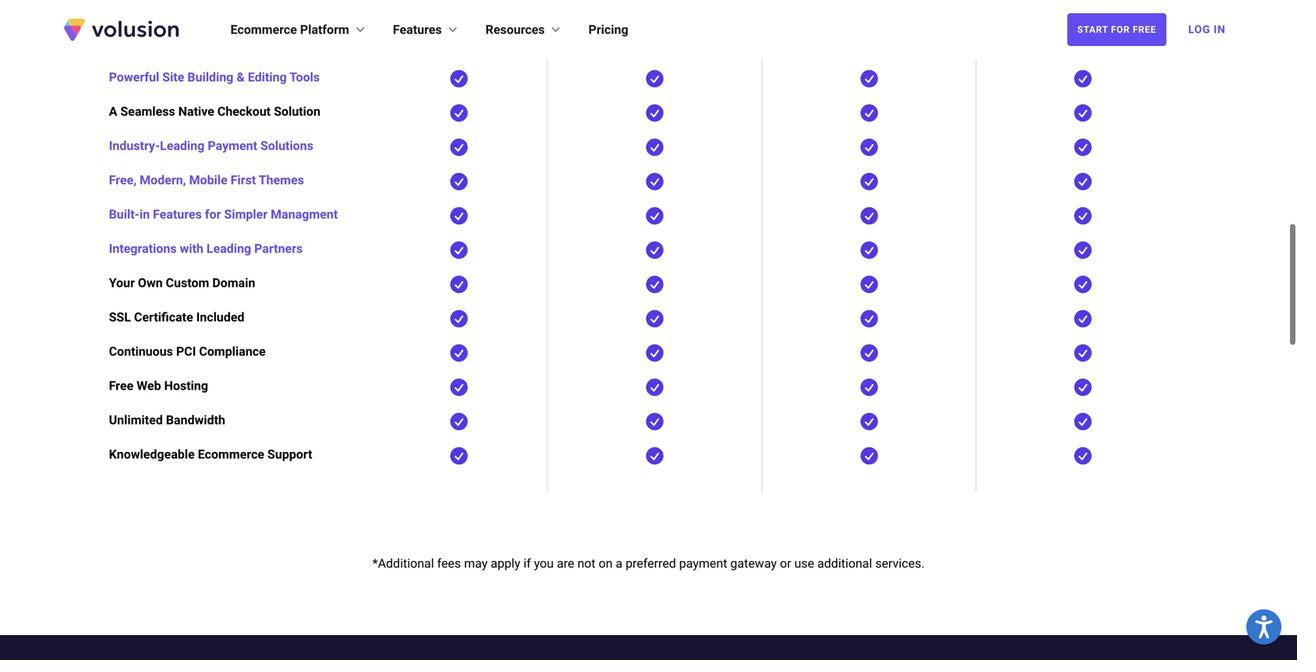 Task type: describe. For each thing, give the bounding box(es) containing it.
free web hosting
[[109, 379, 208, 394]]

built-in features for simpler managment
[[109, 207, 338, 222]]

ecommerce platform button
[[231, 20, 368, 39]]

integrations
[[109, 242, 177, 256]]

payment
[[680, 557, 728, 572]]

may
[[464, 557, 488, 572]]

1 vertical spatial ecommerce
[[198, 448, 264, 462]]

ecommerce inside "dropdown button"
[[231, 22, 297, 37]]

built-in features for simpler managment link
[[109, 207, 338, 222]]

not
[[578, 557, 596, 572]]

compliance
[[199, 345, 266, 359]]

included
[[196, 310, 245, 325]]

services.
[[876, 557, 925, 572]]

domain
[[212, 276, 255, 291]]

open accessibe: accessibility options, statement and help image
[[1256, 616, 1273, 639]]

free, modern, mobile first themes
[[109, 173, 304, 188]]

start for free link
[[1068, 13, 1167, 46]]

with
[[180, 242, 204, 256]]

payment
[[208, 139, 257, 153]]

you
[[534, 557, 554, 572]]

for
[[1112, 24, 1131, 35]]

native
[[178, 104, 214, 119]]

first
[[231, 173, 256, 188]]

pricing link
[[589, 20, 629, 39]]

log
[[1189, 23, 1211, 36]]

knowledgeable ecommerce support
[[109, 448, 312, 462]]

support
[[268, 448, 312, 462]]

log in
[[1189, 23, 1226, 36]]

continuous
[[109, 345, 173, 359]]

resources button
[[486, 20, 564, 39]]

features button
[[393, 20, 461, 39]]

editing
[[248, 70, 287, 85]]

for
[[205, 207, 221, 222]]

building
[[188, 70, 234, 85]]

certificate
[[134, 310, 193, 325]]

1 vertical spatial leading
[[207, 242, 251, 256]]

industry-leading payment solutions
[[109, 139, 314, 153]]

knowledgeable
[[109, 448, 195, 462]]

ecommerce platform
[[231, 22, 349, 37]]

bandwidth
[[166, 413, 225, 428]]

site
[[162, 70, 184, 85]]

tools
[[290, 70, 320, 85]]

use
[[795, 557, 815, 572]]

0 horizontal spatial features
[[153, 207, 202, 222]]

custom
[[166, 276, 209, 291]]

powerful
[[109, 70, 159, 85]]

simpler
[[224, 207, 268, 222]]

on
[[599, 557, 613, 572]]

hosting
[[164, 379, 208, 394]]

solution
[[274, 104, 321, 119]]

industry-
[[109, 139, 160, 153]]

features inside features dropdown button
[[393, 22, 442, 37]]

preferred
[[626, 557, 676, 572]]

start for free
[[1078, 24, 1157, 35]]

*additional
[[373, 557, 434, 572]]

in
[[1214, 23, 1226, 36]]

free, modern, mobile first themes link
[[109, 173, 304, 188]]

log in link
[[1179, 12, 1236, 47]]



Task type: locate. For each thing, give the bounding box(es) containing it.
if
[[524, 557, 531, 572]]

unlimited
[[109, 413, 163, 428]]

checkout
[[217, 104, 271, 119]]

or
[[780, 557, 792, 572]]

leading
[[160, 139, 205, 153], [207, 242, 251, 256]]

own
[[138, 276, 163, 291]]

mobile
[[189, 173, 228, 188]]

integrations with leading partners
[[109, 242, 303, 256]]

additional
[[818, 557, 873, 572]]

themes
[[259, 173, 304, 188]]

pci
[[176, 345, 196, 359]]

ssl certificate included
[[109, 310, 245, 325]]

1 horizontal spatial leading
[[207, 242, 251, 256]]

free,
[[109, 173, 137, 188]]

start
[[1078, 24, 1109, 35]]

*additional fees may apply if you are not on a preferred payment gateway or use additional services.
[[373, 557, 925, 572]]

modern,
[[140, 173, 186, 188]]

free
[[1133, 24, 1157, 35]]

partners
[[254, 242, 303, 256]]

leading up domain at left top
[[207, 242, 251, 256]]

managment
[[271, 207, 338, 222]]

1 horizontal spatial features
[[393, 22, 442, 37]]

platform
[[300, 22, 349, 37]]

your own custom domain
[[109, 276, 255, 291]]

built-
[[109, 207, 140, 222]]

ssl
[[109, 310, 131, 325]]

a
[[616, 557, 623, 572]]

your
[[109, 276, 135, 291]]

a
[[109, 104, 117, 119]]

resources
[[486, 22, 545, 37]]

ecommerce
[[231, 22, 297, 37], [198, 448, 264, 462]]

unlimited bandwidth
[[109, 413, 225, 428]]

powerful site building & editing tools
[[109, 70, 320, 85]]

pricing
[[589, 22, 629, 37]]

ecommerce up editing
[[231, 22, 297, 37]]

powerful site building & editing tools link
[[109, 70, 320, 85]]

gateway
[[731, 557, 777, 572]]

in
[[140, 207, 150, 222]]

0 vertical spatial leading
[[160, 139, 205, 153]]

fees
[[437, 557, 461, 572]]

continuous pci compliance
[[109, 345, 266, 359]]

integrations with leading partners link
[[109, 242, 303, 256]]

industry-leading payment solutions link
[[109, 139, 314, 153]]

ecommerce down bandwidth
[[198, 448, 264, 462]]

a seamless native checkout solution
[[109, 104, 321, 119]]

1 vertical spatial features
[[153, 207, 202, 222]]

free
[[109, 379, 134, 394]]

0 vertical spatial ecommerce
[[231, 22, 297, 37]]

solutions
[[261, 139, 314, 153]]

0 horizontal spatial leading
[[160, 139, 205, 153]]

&
[[237, 70, 245, 85]]

0 vertical spatial features
[[393, 22, 442, 37]]

features
[[393, 22, 442, 37], [153, 207, 202, 222]]

leading down native
[[160, 139, 205, 153]]

are
[[557, 557, 575, 572]]

apply
[[491, 557, 521, 572]]

web
[[137, 379, 161, 394]]

seamless
[[120, 104, 175, 119]]



Task type: vqa. For each thing, say whether or not it's contained in the screenshot.
VIA
no



